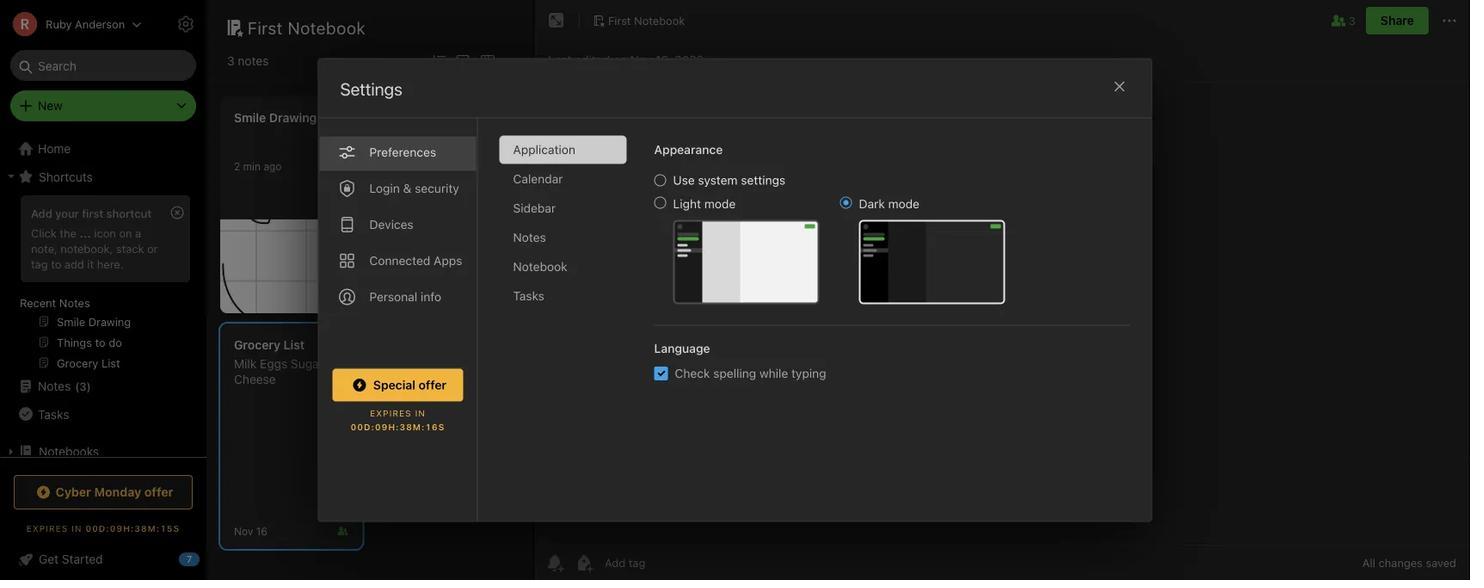 Task type: vqa. For each thing, say whether or not it's contained in the screenshot.
group
yes



Task type: describe. For each thing, give the bounding box(es) containing it.
option group containing use system settings
[[655, 172, 1006, 304]]

calendar
[[513, 172, 563, 186]]

typing
[[792, 366, 827, 380]]

3 button
[[1329, 10, 1356, 31]]

3 notes
[[227, 54, 269, 68]]

preferences
[[370, 145, 436, 159]]

notebook,
[[61, 242, 113, 255]]

apps
[[434, 253, 462, 268]]

first
[[82, 207, 103, 219]]

recent
[[20, 296, 56, 309]]

expires in 00d:09h:38m:15s
[[26, 523, 180, 533]]

tasks tab
[[500, 282, 627, 310]]

new
[[38, 99, 63, 113]]

in for cyber
[[72, 523, 82, 533]]

...
[[80, 226, 91, 239]]

stack
[[116, 242, 144, 255]]

Note Editor text field
[[534, 83, 1471, 545]]

expires for special offer
[[370, 408, 412, 418]]

last edited on nov 16, 2023
[[548, 53, 704, 67]]

first notebook inside button
[[608, 14, 685, 27]]

special offer
[[373, 378, 447, 392]]

click the ...
[[31, 226, 91, 239]]

0 horizontal spatial 2 min ago
[[234, 160, 282, 172]]

tag
[[31, 257, 48, 270]]

info
[[421, 290, 442, 304]]

notes tab
[[500, 223, 627, 252]]

login & security
[[370, 181, 459, 195]]

2023
[[675, 53, 704, 67]]

changes
[[1379, 556, 1423, 569]]

add
[[64, 257, 84, 270]]

share button
[[1367, 7, 1430, 34]]

tree containing home
[[0, 135, 207, 559]]

cyber monday offer button
[[14, 475, 193, 510]]

dark mode
[[859, 197, 920, 211]]

Dark mode radio
[[840, 197, 852, 209]]

share
[[1381, 13, 1415, 28]]

application tab
[[500, 135, 627, 164]]

notebooks link
[[0, 438, 199, 466]]

edited
[[575, 53, 610, 67]]

things to do organize files
[[387, 111, 465, 144]]

16
[[256, 525, 268, 537]]

nov inside note window element
[[631, 53, 653, 67]]

smile
[[234, 111, 266, 125]]

add
[[31, 207, 52, 219]]

security
[[415, 181, 459, 195]]

&
[[403, 181, 412, 195]]

a
[[135, 226, 141, 239]]

spelling
[[714, 366, 757, 380]]

tab list for appearance
[[500, 135, 641, 521]]

notebook inside 'first notebook' button
[[634, 14, 685, 27]]

last
[[548, 53, 572, 67]]

light mode
[[673, 197, 736, 211]]

1 horizontal spatial 2 min ago
[[387, 289, 435, 301]]

check
[[675, 366, 710, 380]]

Check spelling while typing checkbox
[[655, 367, 668, 380]]

on inside note window element
[[613, 53, 627, 67]]

system
[[698, 173, 738, 187]]

do
[[444, 111, 459, 125]]

sidebar tab
[[500, 194, 627, 222]]

sugar
[[291, 357, 323, 371]]

)
[[87, 380, 91, 393]]

first notebook button
[[587, 9, 691, 33]]

expires in 00d:09h:38m:16s
[[351, 408, 445, 432]]

0 vertical spatial 2
[[234, 160, 240, 172]]

icon
[[94, 226, 116, 239]]

click
[[31, 226, 57, 239]]

1 horizontal spatial ago
[[416, 289, 435, 301]]

drawing
[[269, 111, 317, 125]]

recent notes
[[20, 296, 90, 309]]

files
[[440, 130, 465, 144]]

language
[[655, 341, 711, 355]]

mode for light mode
[[705, 197, 736, 211]]

nov 16
[[234, 525, 268, 537]]

16,
[[656, 53, 672, 67]]

login
[[370, 181, 400, 195]]

all changes saved
[[1363, 556, 1457, 569]]

1 vertical spatial nov
[[234, 525, 253, 537]]

dark
[[859, 197, 885, 211]]

shortcuts
[[39, 169, 93, 184]]

tasks inside tab
[[513, 289, 545, 303]]

00d:09h:38m:15s
[[86, 523, 180, 533]]



Task type: locate. For each thing, give the bounding box(es) containing it.
1 vertical spatial to
[[51, 257, 61, 270]]

notebook tab
[[500, 253, 627, 281]]

0 vertical spatial in
[[415, 408, 426, 418]]

notebooks
[[39, 445, 99, 459]]

1 horizontal spatial 2
[[387, 289, 393, 301]]

0 horizontal spatial on
[[119, 226, 132, 239]]

ago down smile drawing
[[264, 160, 282, 172]]

tasks button
[[0, 400, 199, 428]]

grocery list milk eggs sugar cheese
[[234, 338, 323, 386]]

expires inside expires in 00d:09h:38m:16s
[[370, 408, 412, 418]]

2 down smile at the top left
[[234, 160, 240, 172]]

notes inside group
[[59, 296, 90, 309]]

1 mode from the left
[[705, 197, 736, 211]]

cyber
[[56, 485, 91, 499]]

3 left the share
[[1349, 14, 1356, 27]]

in for special
[[415, 408, 426, 418]]

expires
[[370, 408, 412, 418], [26, 523, 68, 533]]

shortcut
[[106, 207, 152, 219]]

the
[[60, 226, 77, 239]]

0 horizontal spatial tab list
[[319, 118, 478, 521]]

1 vertical spatial offer
[[144, 485, 173, 499]]

note,
[[31, 242, 57, 255]]

close image
[[1110, 76, 1130, 97]]

1 vertical spatial 2 min ago
[[387, 289, 435, 301]]

use
[[673, 173, 695, 187]]

1 horizontal spatial tab list
[[500, 135, 641, 521]]

3 inside button
[[1349, 14, 1356, 27]]

ago down 1/2
[[416, 289, 435, 301]]

expires up 00d:09h:38m:16s
[[370, 408, 412, 418]]

0 vertical spatial expires
[[370, 408, 412, 418]]

1 vertical spatial on
[[119, 226, 132, 239]]

3 left notes
[[227, 54, 235, 68]]

2 down connected
[[387, 289, 393, 301]]

min
[[243, 160, 261, 172], [396, 289, 414, 301]]

notes right "recent"
[[59, 296, 90, 309]]

special offer button
[[333, 369, 463, 401]]

1 horizontal spatial 3
[[227, 54, 235, 68]]

notes ( 3 )
[[38, 379, 91, 393]]

1 vertical spatial tasks
[[38, 407, 69, 421]]

note window element
[[534, 0, 1471, 580]]

list
[[284, 338, 305, 352]]

2 min ago down 1/2
[[387, 289, 435, 301]]

milk
[[234, 357, 257, 371]]

sidebar
[[513, 201, 556, 215]]

personal info
[[370, 290, 442, 304]]

settings
[[741, 173, 786, 187]]

0 horizontal spatial first notebook
[[248, 17, 366, 37]]

2 min ago
[[234, 160, 282, 172], [387, 289, 435, 301]]

shortcuts button
[[0, 163, 199, 190]]

tasks
[[513, 289, 545, 303], [38, 407, 69, 421]]

0 vertical spatial on
[[613, 53, 627, 67]]

personal
[[370, 290, 418, 304]]

in up 00d:09h:38m:16s
[[415, 408, 426, 418]]

Use system settings radio
[[655, 174, 667, 186]]

1 horizontal spatial mode
[[889, 197, 920, 211]]

notebook up 16,
[[634, 14, 685, 27]]

new button
[[10, 90, 196, 121]]

1 vertical spatial in
[[72, 523, 82, 533]]

notebook up settings
[[288, 17, 366, 37]]

0 horizontal spatial offer
[[144, 485, 173, 499]]

1 vertical spatial min
[[396, 289, 414, 301]]

expand notebooks image
[[4, 445, 18, 459]]

in inside expires in 00d:09h:38m:16s
[[415, 408, 426, 418]]

mode for dark mode
[[889, 197, 920, 211]]

mode down the system
[[705, 197, 736, 211]]

0 vertical spatial to
[[429, 111, 441, 125]]

things
[[387, 111, 426, 125]]

your
[[55, 207, 79, 219]]

notebook inside notebook tab
[[513, 259, 568, 274]]

notebook down notes tab at the left
[[513, 259, 568, 274]]

min down smile at the top left
[[243, 160, 261, 172]]

3
[[1349, 14, 1356, 27], [227, 54, 235, 68], [79, 380, 87, 393]]

tasks inside button
[[38, 407, 69, 421]]

2 min ago down smile at the top left
[[234, 160, 282, 172]]

nov left 16
[[234, 525, 253, 537]]

settings image
[[176, 14, 196, 34]]

first notebook up 16,
[[608, 14, 685, 27]]

tab list containing preferences
[[319, 118, 478, 521]]

1 vertical spatial 2
[[387, 289, 393, 301]]

00d:09h:38m:16s
[[351, 422, 445, 432]]

use system settings
[[673, 173, 786, 187]]

1 vertical spatial ago
[[416, 289, 435, 301]]

0 vertical spatial 3
[[1349, 14, 1356, 27]]

group containing add your first shortcut
[[0, 190, 199, 380]]

1 vertical spatial 3
[[227, 54, 235, 68]]

2 vertical spatial 3
[[79, 380, 87, 393]]

to inside things to do organize files
[[429, 111, 441, 125]]

1 horizontal spatial min
[[396, 289, 414, 301]]

settings
[[340, 79, 403, 99]]

tab list
[[319, 118, 478, 521], [500, 135, 641, 521]]

2 vertical spatial notes
[[38, 379, 71, 393]]

3 up the tasks button
[[79, 380, 87, 393]]

add tag image
[[574, 553, 595, 573]]

0 horizontal spatial 2
[[234, 160, 240, 172]]

notes
[[238, 54, 269, 68]]

home link
[[0, 135, 207, 163]]

0 vertical spatial ago
[[264, 160, 282, 172]]

tasks down notebook tab
[[513, 289, 545, 303]]

3 for 3
[[1349, 14, 1356, 27]]

2
[[234, 160, 240, 172], [387, 289, 393, 301]]

mode right dark
[[889, 197, 920, 211]]

application
[[513, 142, 576, 157]]

saved
[[1426, 556, 1457, 569]]

1 vertical spatial expires
[[26, 523, 68, 533]]

2 mode from the left
[[889, 197, 920, 211]]

0 vertical spatial offer
[[419, 378, 447, 392]]

0 vertical spatial nov
[[631, 53, 653, 67]]

1 horizontal spatial to
[[429, 111, 441, 125]]

home
[[38, 142, 71, 156]]

expand note image
[[547, 10, 567, 31]]

expires down cyber
[[26, 523, 68, 533]]

notes for notes
[[513, 230, 546, 244]]

first notebook up notes
[[248, 17, 366, 37]]

1 vertical spatial notes
[[59, 296, 90, 309]]

here.
[[97, 257, 124, 270]]

None search field
[[22, 50, 184, 81]]

on left a
[[119, 226, 132, 239]]

to inside icon on a note, notebook, stack or tag to add it here.
[[51, 257, 61, 270]]

appearance
[[655, 142, 723, 157]]

1/2
[[407, 258, 421, 270]]

in
[[415, 408, 426, 418], [72, 523, 82, 533]]

0 horizontal spatial tasks
[[38, 407, 69, 421]]

light
[[673, 197, 701, 211]]

Search text field
[[22, 50, 184, 81]]

group
[[0, 190, 199, 380]]

monday
[[94, 485, 141, 499]]

0 horizontal spatial first
[[248, 17, 283, 37]]

tree
[[0, 135, 207, 559]]

0 vertical spatial notes
[[513, 230, 546, 244]]

1 horizontal spatial offer
[[419, 378, 447, 392]]

organize
[[387, 130, 437, 144]]

first up notes
[[248, 17, 283, 37]]

to left do
[[429, 111, 441, 125]]

notes
[[513, 230, 546, 244], [59, 296, 90, 309], [38, 379, 71, 393]]

offer
[[419, 378, 447, 392], [144, 485, 173, 499]]

mode
[[705, 197, 736, 211], [889, 197, 920, 211]]

0 horizontal spatial ago
[[264, 160, 282, 172]]

offer right monday at the left bottom of the page
[[144, 485, 173, 499]]

2 horizontal spatial 3
[[1349, 14, 1356, 27]]

add your first shortcut
[[31, 207, 152, 219]]

notes left (
[[38, 379, 71, 393]]

on inside icon on a note, notebook, stack or tag to add it here.
[[119, 226, 132, 239]]

nov
[[631, 53, 653, 67], [234, 525, 253, 537]]

Light mode radio
[[655, 197, 667, 209]]

1 horizontal spatial notebook
[[513, 259, 568, 274]]

2 horizontal spatial notebook
[[634, 14, 685, 27]]

offer inside popup button
[[144, 485, 173, 499]]

eggs
[[260, 357, 288, 371]]

0 vertical spatial min
[[243, 160, 261, 172]]

0 horizontal spatial 3
[[79, 380, 87, 393]]

tasks down notes ( 3 )
[[38, 407, 69, 421]]

0 horizontal spatial mode
[[705, 197, 736, 211]]

cyber monday offer
[[56, 485, 173, 499]]

smile drawing
[[234, 111, 317, 125]]

first up last edited on nov 16, 2023
[[608, 14, 631, 27]]

1 horizontal spatial first
[[608, 14, 631, 27]]

tab list containing application
[[500, 135, 641, 521]]

grocery
[[234, 338, 281, 352]]

check spelling while typing
[[675, 366, 827, 380]]

nov left 16,
[[631, 53, 653, 67]]

offer right the special
[[419, 378, 447, 392]]

(
[[75, 380, 79, 393]]

0 horizontal spatial nov
[[234, 525, 253, 537]]

1 horizontal spatial nov
[[631, 53, 653, 67]]

calendar tab
[[500, 165, 627, 193]]

to right tag
[[51, 257, 61, 270]]

option group
[[655, 172, 1006, 304]]

icon on a note, notebook, stack or tag to add it here.
[[31, 226, 158, 270]]

1 horizontal spatial on
[[613, 53, 627, 67]]

tab list for application
[[319, 118, 478, 521]]

0 horizontal spatial min
[[243, 160, 261, 172]]

0 vertical spatial 2 min ago
[[234, 160, 282, 172]]

min left info
[[396, 289, 414, 301]]

connected
[[370, 253, 431, 268]]

on right edited
[[613, 53, 627, 67]]

special
[[373, 378, 416, 392]]

0 horizontal spatial notebook
[[288, 17, 366, 37]]

1 horizontal spatial expires
[[370, 408, 412, 418]]

0 horizontal spatial expires
[[26, 523, 68, 533]]

1 horizontal spatial in
[[415, 408, 426, 418]]

3 for 3 notes
[[227, 54, 235, 68]]

thumbnail image
[[220, 219, 363, 313]]

cheese
[[234, 372, 276, 386]]

notes down sidebar in the top left of the page
[[513, 230, 546, 244]]

offer inside popup button
[[419, 378, 447, 392]]

notebook
[[634, 14, 685, 27], [288, 17, 366, 37], [513, 259, 568, 274]]

first
[[608, 14, 631, 27], [248, 17, 283, 37]]

0 horizontal spatial in
[[72, 523, 82, 533]]

all
[[1363, 556, 1376, 569]]

first inside button
[[608, 14, 631, 27]]

0 horizontal spatial to
[[51, 257, 61, 270]]

connected apps
[[370, 253, 462, 268]]

0 vertical spatial tasks
[[513, 289, 545, 303]]

notes inside notes tab
[[513, 230, 546, 244]]

while
[[760, 366, 789, 380]]

expires for cyber monday offer
[[26, 523, 68, 533]]

in down cyber
[[72, 523, 82, 533]]

1 horizontal spatial tasks
[[513, 289, 545, 303]]

add a reminder image
[[545, 553, 565, 573]]

3 inside notes ( 3 )
[[79, 380, 87, 393]]

notes for notes ( 3 )
[[38, 379, 71, 393]]

1 horizontal spatial first notebook
[[608, 14, 685, 27]]

devices
[[370, 217, 414, 231]]

or
[[147, 242, 158, 255]]

first notebook
[[608, 14, 685, 27], [248, 17, 366, 37]]



